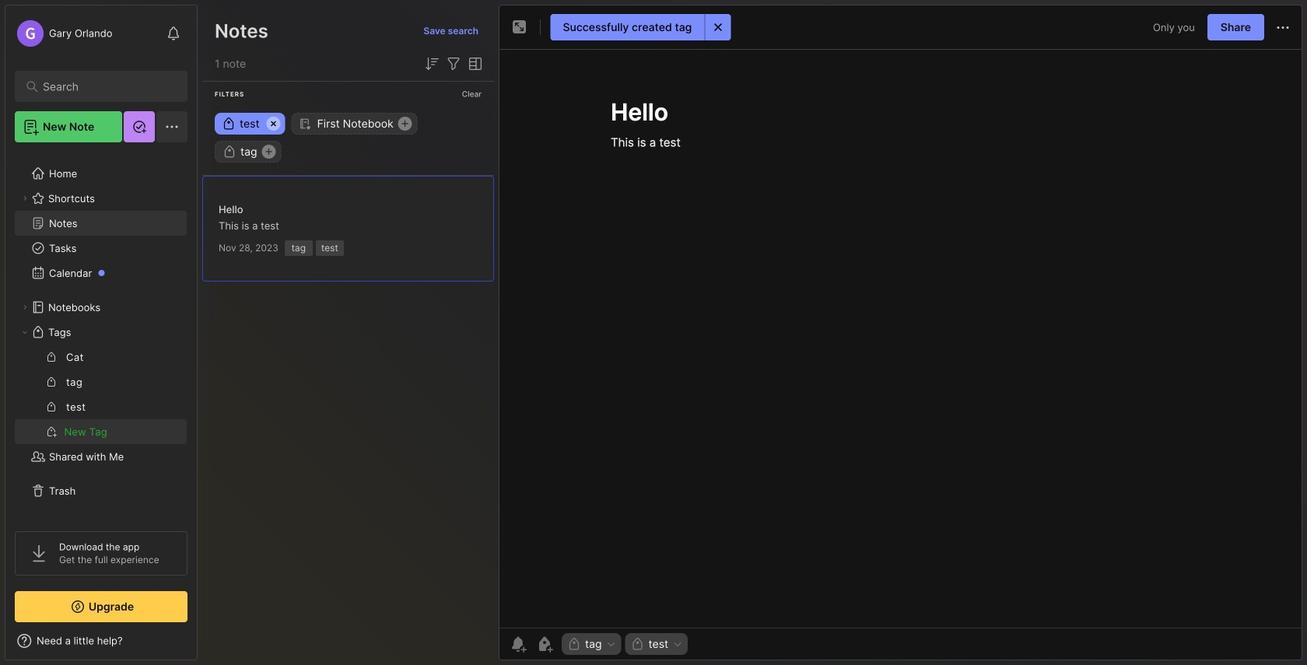 Task type: vqa. For each thing, say whether or not it's contained in the screenshot.
SEARCH BOX
yes



Task type: locate. For each thing, give the bounding box(es) containing it.
add filters image
[[444, 54, 463, 73]]

tree inside main element
[[5, 152, 197, 518]]

Account field
[[15, 18, 112, 49]]

alert
[[551, 14, 731, 40]]

group
[[15, 345, 187, 444]]

WHAT'S NEW field
[[5, 629, 197, 654]]

none search field inside main element
[[43, 77, 167, 96]]

None search field
[[43, 77, 167, 96]]

More actions field
[[1274, 17, 1293, 37]]

expand notebooks image
[[20, 303, 30, 312]]

note window element
[[499, 5, 1303, 665]]

tree
[[5, 152, 197, 518]]

expand note image
[[511, 18, 529, 37]]



Task type: describe. For each thing, give the bounding box(es) containing it.
View options field
[[463, 54, 485, 73]]

Sort options field
[[423, 54, 441, 73]]

group inside main element
[[15, 345, 187, 444]]

add tag image
[[536, 635, 554, 654]]

add a reminder image
[[509, 635, 528, 654]]

more actions image
[[1274, 18, 1293, 37]]

click to collapse image
[[197, 637, 208, 655]]

Note Editor text field
[[500, 49, 1302, 628]]

expand tags image
[[20, 328, 30, 337]]

tag Tag actions field
[[602, 639, 617, 650]]

Add filters field
[[444, 54, 463, 73]]

main element
[[0, 0, 202, 665]]

test Tag actions field
[[669, 639, 683, 650]]

Search text field
[[43, 79, 167, 94]]



